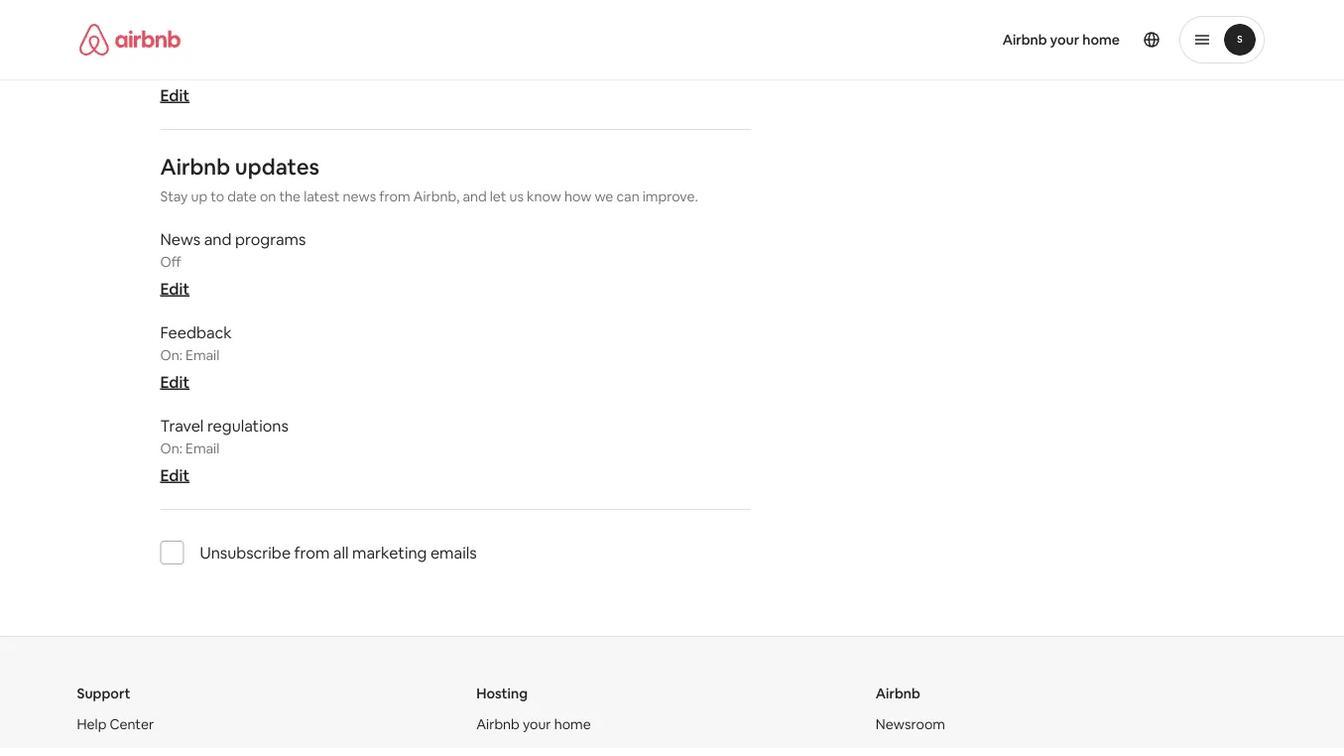 Task type: describe. For each thing, give the bounding box(es) containing it.
improve.
[[643, 188, 699, 205]]

newsroom link
[[876, 716, 946, 733]]

support
[[77, 685, 131, 703]]

newsroom
[[876, 716, 946, 733]]

email inside feedback on: email edit
[[186, 346, 220, 364]]

from inside airbnb updates stay up to date on the latest news from airbnb, and let us know how we can improve.
[[379, 188, 410, 205]]

off inside news and programs off edit
[[160, 253, 181, 271]]

airbnb inside profile element
[[1003, 31, 1048, 49]]

news
[[160, 229, 201, 249]]

airbnb,
[[413, 188, 460, 205]]

date
[[227, 188, 257, 205]]

the
[[279, 188, 301, 205]]

hosting
[[477, 685, 528, 703]]

latest
[[304, 188, 340, 205]]

edit button for email
[[160, 372, 190, 392]]

edit inside 'trip planning off edit'
[[160, 85, 190, 105]]

unsubscribe
[[200, 542, 291, 563]]

edit inside news and programs off edit
[[160, 278, 190, 299]]

0 horizontal spatial airbnb your home link
[[477, 716, 591, 733]]

how
[[565, 188, 592, 205]]

regulations
[[207, 415, 289, 436]]

and inside news and programs off edit
[[204, 229, 232, 249]]

profile element
[[696, 0, 1265, 79]]

center
[[110, 716, 154, 733]]

feedback
[[160, 322, 232, 342]]

news and programs off edit
[[160, 229, 306, 299]]

airbnb inside airbnb updates stay up to date on the latest news from airbnb, and let us know how we can improve.
[[160, 152, 230, 181]]

help center
[[77, 716, 154, 733]]

planning
[[192, 35, 254, 56]]

to
[[211, 188, 224, 205]]

trip
[[160, 35, 188, 56]]

airbnb updates stay up to date on the latest news from airbnb, and let us know how we can improve.
[[160, 152, 699, 205]]

help center link
[[77, 716, 154, 733]]

help
[[77, 716, 107, 733]]

travel
[[160, 415, 204, 436]]

1 vertical spatial home
[[554, 716, 591, 733]]

we
[[595, 188, 614, 205]]

edit button for programs
[[160, 278, 190, 299]]

emails
[[431, 542, 477, 563]]

stay
[[160, 188, 188, 205]]



Task type: vqa. For each thing, say whether or not it's contained in the screenshot.


Task type: locate. For each thing, give the bounding box(es) containing it.
edit inside feedback on: email edit
[[160, 372, 190, 392]]

1 vertical spatial email
[[186, 440, 220, 458]]

on
[[260, 188, 276, 205]]

know
[[527, 188, 562, 205]]

email
[[186, 346, 220, 364], [186, 440, 220, 458]]

airbnb your home
[[1003, 31, 1121, 49], [477, 716, 591, 733]]

and left the "let"
[[463, 188, 487, 205]]

off
[[160, 60, 181, 77], [160, 253, 181, 271]]

1 on: from the top
[[160, 346, 183, 364]]

1 vertical spatial off
[[160, 253, 181, 271]]

2 email from the top
[[186, 440, 220, 458]]

0 vertical spatial home
[[1083, 31, 1121, 49]]

travel regulations on: email edit
[[160, 415, 289, 485]]

airbnb your home link
[[991, 19, 1132, 61], [477, 716, 591, 733]]

1 horizontal spatial from
[[379, 188, 410, 205]]

from right the news
[[379, 188, 410, 205]]

1 horizontal spatial airbnb your home
[[1003, 31, 1121, 49]]

0 vertical spatial airbnb your home
[[1003, 31, 1121, 49]]

on: down 'feedback'
[[160, 346, 183, 364]]

edit inside travel regulations on: email edit
[[160, 465, 190, 485]]

1 vertical spatial airbnb your home link
[[477, 716, 591, 733]]

1 vertical spatial and
[[204, 229, 232, 249]]

off down the news
[[160, 253, 181, 271]]

3 edit from the top
[[160, 372, 190, 392]]

edit up travel
[[160, 372, 190, 392]]

0 horizontal spatial airbnb your home
[[477, 716, 591, 733]]

and inside airbnb updates stay up to date on the latest news from airbnb, and let us know how we can improve.
[[463, 188, 487, 205]]

edit down travel
[[160, 465, 190, 485]]

2 edit button from the top
[[160, 278, 190, 299]]

1 vertical spatial your
[[523, 716, 551, 733]]

edit
[[160, 85, 190, 105], [160, 278, 190, 299], [160, 372, 190, 392], [160, 465, 190, 485]]

0 vertical spatial on:
[[160, 346, 183, 364]]

0 vertical spatial your
[[1051, 31, 1080, 49]]

0 vertical spatial airbnb your home link
[[991, 19, 1132, 61]]

1 horizontal spatial home
[[1083, 31, 1121, 49]]

1 off from the top
[[160, 60, 181, 77]]

trip planning off edit
[[160, 35, 254, 105]]

0 horizontal spatial from
[[294, 542, 330, 563]]

2 edit from the top
[[160, 278, 190, 299]]

airbnb your home link inside profile element
[[991, 19, 1132, 61]]

your
[[1051, 31, 1080, 49], [523, 716, 551, 733]]

home inside profile element
[[1083, 31, 1121, 49]]

3 edit button from the top
[[160, 372, 190, 392]]

and right the news
[[204, 229, 232, 249]]

your inside profile element
[[1051, 31, 1080, 49]]

all
[[333, 542, 349, 563]]

2 off from the top
[[160, 253, 181, 271]]

feedback on: email edit
[[160, 322, 232, 392]]

edit button up travel
[[160, 372, 190, 392]]

and
[[463, 188, 487, 205], [204, 229, 232, 249]]

0 horizontal spatial home
[[554, 716, 591, 733]]

programs
[[235, 229, 306, 249]]

edit button for off
[[160, 85, 190, 105]]

1 vertical spatial from
[[294, 542, 330, 563]]

can
[[617, 188, 640, 205]]

us
[[510, 188, 524, 205]]

airbnb your home inside profile element
[[1003, 31, 1121, 49]]

0 horizontal spatial your
[[523, 716, 551, 733]]

news
[[343, 188, 376, 205]]

email down 'feedback'
[[186, 346, 220, 364]]

0 vertical spatial and
[[463, 188, 487, 205]]

home
[[1083, 31, 1121, 49], [554, 716, 591, 733]]

1 vertical spatial airbnb your home
[[477, 716, 591, 733]]

off inside 'trip planning off edit'
[[160, 60, 181, 77]]

1 email from the top
[[186, 346, 220, 364]]

1 horizontal spatial airbnb your home link
[[991, 19, 1132, 61]]

offers and updates tab panel
[[160, 0, 751, 589]]

marketing
[[352, 542, 427, 563]]

email down travel
[[186, 440, 220, 458]]

off down trip
[[160, 60, 181, 77]]

edit up 'feedback'
[[160, 278, 190, 299]]

1 horizontal spatial and
[[463, 188, 487, 205]]

let
[[490, 188, 507, 205]]

unsubscribe from all marketing emails
[[200, 542, 477, 563]]

0 horizontal spatial and
[[204, 229, 232, 249]]

email inside travel regulations on: email edit
[[186, 440, 220, 458]]

0 vertical spatial from
[[379, 188, 410, 205]]

on: inside feedback on: email edit
[[160, 346, 183, 364]]

airbnb
[[1003, 31, 1048, 49], [160, 152, 230, 181], [876, 685, 921, 703], [477, 716, 520, 733]]

1 vertical spatial on:
[[160, 440, 183, 458]]

2 on: from the top
[[160, 440, 183, 458]]

edit button
[[160, 85, 190, 105], [160, 278, 190, 299], [160, 372, 190, 392], [160, 465, 190, 485]]

1 edit button from the top
[[160, 85, 190, 105]]

updates
[[235, 152, 320, 181]]

1 horizontal spatial your
[[1051, 31, 1080, 49]]

from left all
[[294, 542, 330, 563]]

on: down travel
[[160, 440, 183, 458]]

up
[[191, 188, 208, 205]]

4 edit button from the top
[[160, 465, 190, 485]]

on: inside travel regulations on: email edit
[[160, 440, 183, 458]]

edit button down travel
[[160, 465, 190, 485]]

edit button up 'feedback'
[[160, 278, 190, 299]]

from
[[379, 188, 410, 205], [294, 542, 330, 563]]

1 edit from the top
[[160, 85, 190, 105]]

0 vertical spatial off
[[160, 60, 181, 77]]

edit down trip
[[160, 85, 190, 105]]

on:
[[160, 346, 183, 364], [160, 440, 183, 458]]

edit button for on:
[[160, 465, 190, 485]]

0 vertical spatial email
[[186, 346, 220, 364]]

4 edit from the top
[[160, 465, 190, 485]]

edit button down trip
[[160, 85, 190, 105]]



